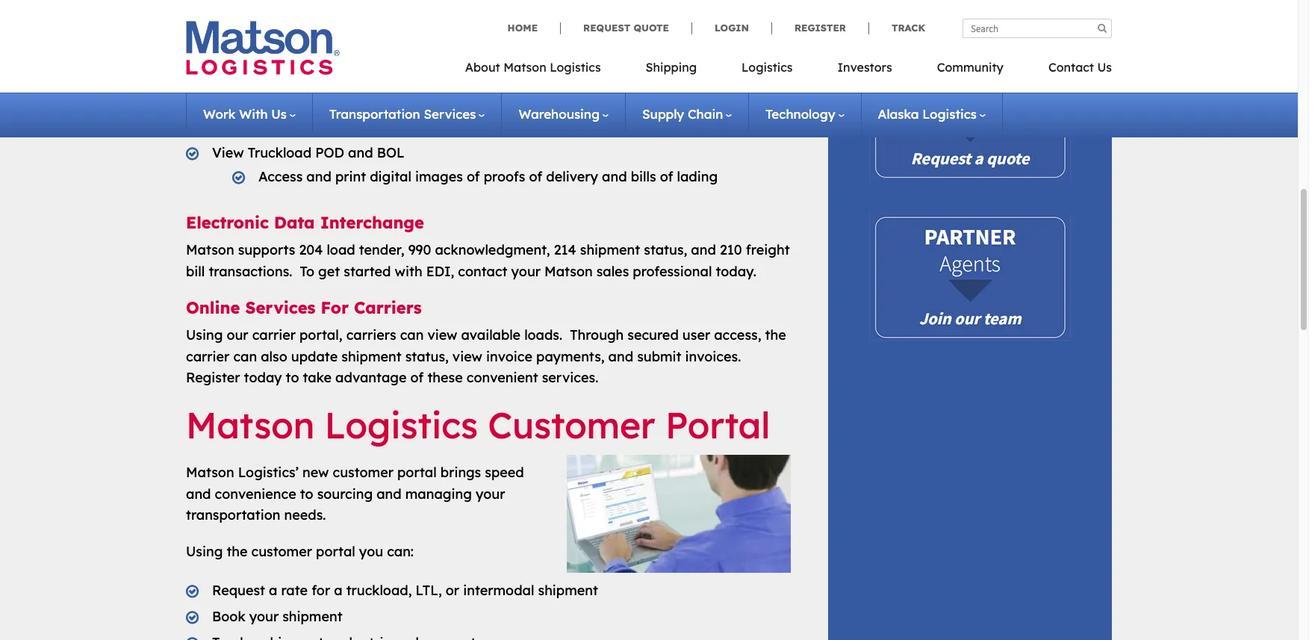 Task type: vqa. For each thing, say whether or not it's contained in the screenshot.
the Community
yes



Task type: describe. For each thing, give the bounding box(es) containing it.
access
[[259, 168, 303, 185]]

contact us image
[[870, 51, 1072, 183]]

view for view truckload pod and bol access and print digital images of proofs of delivery and bills of lading
[[212, 144, 244, 161]]

contact
[[458, 263, 508, 280]]

top menu navigation
[[465, 55, 1113, 86]]

of inside enter container numbers or shipment reference numbers to access latest location and status of your shipment.
[[331, 42, 344, 60]]

bills
[[631, 168, 657, 185]]

warehousing link
[[519, 106, 609, 122]]

print
[[335, 168, 366, 185]]

details
[[359, 71, 404, 88]]

status
[[314, 71, 355, 88]]

search image
[[1098, 23, 1107, 33]]

supply
[[643, 106, 685, 122]]

invoice
[[486, 348, 533, 365]]

images
[[416, 168, 463, 185]]

shipment inside enter container numbers or shipment reference numbers to access latest location and status of your shipment.
[[441, 21, 501, 38]]

these
[[428, 370, 463, 387]]

request for request quote
[[584, 22, 631, 34]]

ltl,
[[416, 582, 442, 599]]

shipping link
[[624, 55, 720, 86]]

convenient
[[467, 370, 539, 387]]

view for view shipment status details secure user-level access to access and download information through our customer portal.
[[212, 71, 244, 88]]

shipment
[[248, 71, 310, 88]]

using our carrier portal, carriers can view available loads.  through secured user access, the carrier can also update shipment status, view invoice payments, and submit invoices. register today to take advantage of these convenient services.
[[186, 326, 787, 387]]

our inside 'view shipment status details secure user-level access to access and download information through our customer portal.'
[[717, 94, 739, 112]]

supply chain link
[[643, 106, 733, 122]]

matson logistics image
[[186, 21, 340, 75]]

bol
[[377, 144, 405, 161]]

work
[[203, 106, 236, 122]]

convenience
[[215, 485, 296, 503]]

login
[[715, 22, 749, 34]]

your inside matson supports 204 load tender, 990 acknowledgment, 214 shipment status, and 210 freight bill transactions.  to get started with edi, contact your matson sales professional today.
[[512, 263, 541, 280]]

our inside using our carrier portal, carriers can view available loads.  through secured user access, the carrier can also update shipment status, view invoice payments, and submit invoices. register today to take advantage of these convenient services.
[[227, 326, 249, 344]]

interchange
[[320, 212, 424, 233]]

transportation services link
[[330, 106, 485, 122]]

1 horizontal spatial register
[[795, 22, 847, 34]]

to inside 'view shipment status details secure user-level access to access and download information through our customer portal.'
[[421, 94, 434, 112]]

shipping
[[646, 60, 697, 75]]

register inside using our carrier portal, carriers can view available loads.  through secured user access, the carrier can also update shipment status, view invoice payments, and submit invoices. register today to take advantage of these convenient services.
[[186, 370, 240, 387]]

services.
[[542, 370, 599, 387]]

enter container numbers or shipment reference numbers to access latest location and status of your shipment.
[[259, 21, 788, 60]]

contact us link
[[1027, 55, 1113, 86]]

1 vertical spatial or
[[446, 582, 460, 599]]

matson logistics customer portal
[[186, 403, 771, 448]]

portal
[[666, 403, 771, 448]]

online
[[186, 297, 240, 318]]

online services for carriers
[[186, 297, 422, 318]]

for
[[312, 582, 330, 599]]

1 vertical spatial portal
[[316, 543, 356, 561]]

sales
[[597, 263, 629, 280]]

managing
[[406, 485, 472, 503]]

acknowledgment,
[[435, 241, 551, 258]]

and inside matson supports 204 load tender, 990 acknowledgment, 214 shipment status, and 210 freight bill transactions.  to get started with edi, contact your matson sales professional today.
[[691, 241, 717, 258]]

0 vertical spatial carrier
[[252, 326, 296, 344]]

0 vertical spatial can
[[400, 326, 424, 344]]

carrier image
[[870, 0, 1072, 22]]

about
[[465, 60, 500, 75]]

services for transportation
[[424, 106, 476, 122]]

alaska logistics link
[[878, 106, 986, 122]]

needs.
[[284, 507, 326, 524]]

work with us
[[203, 106, 287, 122]]

1 numbers from the left
[[363, 21, 420, 38]]

agent service image
[[870, 212, 1072, 340]]

204
[[299, 241, 323, 258]]

status, inside matson supports 204 load tender, 990 acknowledgment, 214 shipment status, and 210 freight bill transactions.  to get started with edi, contact your matson sales professional today.
[[644, 241, 688, 258]]

access,
[[715, 326, 762, 344]]

logistics down advantage
[[325, 403, 478, 448]]

1 vertical spatial view
[[453, 348, 483, 365]]

information
[[582, 94, 659, 112]]

tender,
[[359, 241, 405, 258]]

logistics link
[[720, 55, 816, 86]]

pod
[[315, 144, 345, 161]]

and inside enter container numbers or shipment reference numbers to access latest location and status of your shipment.
[[259, 42, 284, 60]]

speed
[[485, 464, 524, 481]]

matson down 214
[[545, 263, 593, 280]]

matson logistics' new customer portal brings speed and convenience to sourcing and managing your transportation needs.
[[186, 464, 524, 524]]

shipment inside using our carrier portal, carriers can view available loads.  through secured user access, the carrier can also update shipment status, view invoice payments, and submit invoices. register today to take advantage of these convenient services.
[[342, 348, 402, 365]]

2 a from the left
[[334, 582, 343, 599]]

990
[[408, 241, 431, 258]]

your inside enter container numbers or shipment reference numbers to access latest location and status of your shipment.
[[348, 42, 378, 60]]

0 horizontal spatial access
[[374, 94, 417, 112]]

take
[[303, 370, 332, 387]]

matson supports 204 load tender, 990 acknowledgment, 214 shipment status, and 210 freight bill transactions.  to get started with edi, contact your matson sales professional today.
[[186, 241, 790, 280]]

matson for matson logistics customer portal
[[186, 403, 315, 448]]

investors
[[838, 60, 893, 75]]

shipment inside matson supports 204 load tender, 990 acknowledgment, 214 shipment status, and 210 freight bill transactions.  to get started with edi, contact your matson sales professional today.
[[580, 241, 641, 258]]

customer inside 'view shipment status details secure user-level access to access and download information through our customer portal.'
[[259, 116, 319, 133]]

the inside using our carrier portal, carriers can view available loads.  through secured user access, the carrier can also update shipment status, view invoice payments, and submit invoices. register today to take advantage of these convenient services.
[[766, 326, 787, 344]]

of inside using our carrier portal, carriers can view available loads.  through secured user access, the carrier can also update shipment status, view invoice payments, and submit invoices. register today to take advantage of these convenient services.
[[411, 370, 424, 387]]

today
[[244, 370, 282, 387]]

technology
[[766, 106, 836, 122]]

supply chain
[[643, 106, 724, 122]]

user
[[683, 326, 711, 344]]

portal.
[[323, 116, 366, 133]]

new
[[303, 464, 329, 481]]

1 vertical spatial us
[[271, 106, 287, 122]]

1 a from the left
[[269, 582, 278, 599]]

status, inside using our carrier portal, carriers can view available loads.  through secured user access, the carrier can also update shipment status, view invoice payments, and submit invoices. register today to take advantage of these convenient services.
[[406, 348, 449, 365]]

or inside enter container numbers or shipment reference numbers to access latest location and status of your shipment.
[[423, 21, 437, 38]]

shipment right intermodal
[[538, 582, 599, 599]]

0 horizontal spatial the
[[227, 543, 248, 561]]

with
[[395, 263, 423, 280]]

delivery
[[546, 168, 599, 185]]

professional
[[633, 263, 712, 280]]

lading
[[677, 168, 718, 185]]

request a rate for a truckload, ltl, or intermodal shipment
[[212, 582, 599, 599]]

login link
[[692, 22, 772, 34]]

to
[[300, 263, 315, 280]]

also
[[261, 348, 288, 365]]

can:
[[387, 543, 414, 561]]

freight
[[746, 241, 790, 258]]

using for using our carrier portal, carriers can view available loads.  through secured user access, the carrier can also update shipment status, view invoice payments, and submit invoices. register today to take advantage of these convenient services.
[[186, 326, 223, 344]]

track
[[892, 22, 926, 34]]

rate
[[281, 582, 308, 599]]

carriers
[[346, 326, 396, 344]]

you
[[359, 543, 383, 561]]



Task type: locate. For each thing, give the bounding box(es) containing it.
view shipment status details secure user-level access to access and download information through our customer portal.
[[212, 71, 739, 133]]

1 horizontal spatial request
[[584, 22, 631, 34]]

with
[[239, 106, 268, 122]]

carrier down online
[[186, 348, 230, 365]]

your right 'book'
[[249, 608, 279, 625]]

Search search field
[[963, 19, 1113, 38]]

0 horizontal spatial us
[[271, 106, 287, 122]]

of
[[331, 42, 344, 60], [467, 168, 480, 185], [529, 168, 543, 185], [660, 168, 674, 185], [411, 370, 424, 387]]

transportation services
[[330, 106, 476, 122]]

matson up the bill
[[186, 241, 234, 258]]

home link
[[508, 22, 561, 34]]

2 view from the top
[[212, 144, 244, 161]]

214
[[554, 241, 577, 258]]

services down to
[[245, 297, 316, 318]]

your inside matson logistics' new customer portal brings speed and convenience to sourcing and managing your transportation needs.
[[476, 485, 505, 503]]

using
[[186, 326, 223, 344], [186, 543, 223, 561]]

a
[[269, 582, 278, 599], [334, 582, 343, 599]]

1 horizontal spatial our
[[717, 94, 739, 112]]

your
[[348, 42, 378, 60], [512, 263, 541, 280], [476, 485, 505, 503], [249, 608, 279, 625]]

1 view from the top
[[212, 71, 244, 88]]

0 vertical spatial register
[[795, 22, 847, 34]]

contact
[[1049, 60, 1095, 75]]

of left proofs
[[467, 168, 480, 185]]

and down enter
[[259, 42, 284, 60]]

0 horizontal spatial carrier
[[186, 348, 230, 365]]

matson for matson supports 204 load tender, 990 acknowledgment, 214 shipment status, and 210 freight bill transactions.  to get started with edi, contact your matson sales professional today.
[[186, 241, 234, 258]]

logistics'
[[238, 464, 299, 481]]

1 horizontal spatial a
[[334, 582, 343, 599]]

matson up transportation
[[186, 464, 234, 481]]

matson
[[504, 60, 547, 75], [186, 241, 234, 258], [545, 263, 593, 280], [186, 403, 315, 448], [186, 464, 234, 481]]

0 vertical spatial status,
[[644, 241, 688, 258]]

started
[[344, 263, 391, 280]]

view
[[212, 71, 244, 88], [212, 144, 244, 161]]

our right through on the top of page
[[717, 94, 739, 112]]

or up shipment.
[[423, 21, 437, 38]]

view truckload pod and bol access and print digital images of proofs of delivery and bills of lading
[[212, 144, 718, 185]]

0 vertical spatial the
[[766, 326, 787, 344]]

access inside enter container numbers or shipment reference numbers to access latest location and status of your shipment.
[[648, 21, 692, 38]]

access up shipping at the top of page
[[648, 21, 692, 38]]

quote
[[634, 22, 670, 34]]

and left bills
[[602, 168, 627, 185]]

container
[[297, 21, 359, 38]]

status, up these
[[406, 348, 449, 365]]

and right sourcing
[[377, 485, 402, 503]]

and down about
[[486, 94, 511, 112]]

0 horizontal spatial status,
[[406, 348, 449, 365]]

to left take
[[286, 370, 299, 387]]

logistics down location
[[742, 60, 793, 75]]

and down through
[[609, 348, 634, 365]]

None search field
[[963, 19, 1113, 38]]

portal up managing
[[398, 464, 437, 481]]

to inside using our carrier portal, carriers can view available loads.  through secured user access, the carrier can also update shipment status, view invoice payments, and submit invoices. register today to take advantage of these convenient services.
[[286, 370, 299, 387]]

register
[[795, 22, 847, 34], [186, 370, 240, 387]]

our
[[717, 94, 739, 112], [227, 326, 249, 344]]

of right bills
[[660, 168, 674, 185]]

technology link
[[766, 106, 845, 122]]

secure
[[259, 94, 303, 112]]

shipment up about
[[441, 21, 501, 38]]

1 vertical spatial customer
[[333, 464, 394, 481]]

1 vertical spatial the
[[227, 543, 248, 561]]

1 using from the top
[[186, 326, 223, 344]]

transportation
[[186, 507, 281, 524]]

the right access,
[[766, 326, 787, 344]]

access down details
[[374, 94, 417, 112]]

services up view truckload pod and bol access and print digital images of proofs of delivery and bills of lading
[[424, 106, 476, 122]]

1 vertical spatial our
[[227, 326, 249, 344]]

through
[[662, 94, 714, 112]]

1 vertical spatial status,
[[406, 348, 449, 365]]

1 horizontal spatial access
[[438, 94, 482, 112]]

logistics up the download in the top of the page
[[550, 60, 601, 75]]

view
[[428, 326, 458, 344], [453, 348, 483, 365]]

about matson logistics
[[465, 60, 601, 75]]

0 horizontal spatial can
[[233, 348, 257, 365]]

book your shipment
[[212, 608, 343, 625]]

can
[[400, 326, 424, 344], [233, 348, 257, 365]]

customer up rate
[[252, 543, 312, 561]]

update
[[291, 348, 338, 365]]

0 horizontal spatial our
[[227, 326, 249, 344]]

view up work
[[212, 71, 244, 88]]

register up top menu navigation
[[795, 22, 847, 34]]

view inside view truckload pod and bol access and print digital images of proofs of delivery and bills of lading
[[212, 144, 244, 161]]

2 numbers from the left
[[570, 21, 627, 38]]

our down online
[[227, 326, 249, 344]]

logistics down community link
[[923, 106, 977, 122]]

us inside top menu navigation
[[1098, 60, 1113, 75]]

view down work
[[212, 144, 244, 161]]

1 horizontal spatial or
[[446, 582, 460, 599]]

shipment down for
[[283, 608, 343, 625]]

investors link
[[816, 55, 915, 86]]

shipment down carriers
[[342, 348, 402, 365]]

community
[[938, 60, 1004, 75]]

portal inside matson logistics' new customer portal brings speed and convenience to sourcing and managing your transportation needs.
[[398, 464, 437, 481]]

access down about
[[438, 94, 482, 112]]

and up transportation
[[186, 485, 211, 503]]

1 vertical spatial can
[[233, 348, 257, 365]]

and inside using our carrier portal, carriers can view available loads.  through secured user access, the carrier can also update shipment status, view invoice payments, and submit invoices. register today to take advantage of these convenient services.
[[609, 348, 634, 365]]

contact us
[[1049, 60, 1113, 75]]

us right contact
[[1098, 60, 1113, 75]]

enter
[[259, 21, 293, 38]]

latest
[[696, 21, 732, 38]]

reference
[[505, 21, 567, 38]]

status, up professional
[[644, 241, 688, 258]]

download
[[514, 94, 578, 112]]

user-
[[307, 94, 340, 112]]

truckload
[[248, 144, 312, 161]]

electronic
[[186, 212, 269, 233]]

proofs
[[484, 168, 526, 185]]

1 vertical spatial view
[[212, 144, 244, 161]]

shipment up sales
[[580, 241, 641, 258]]

matson for matson logistics' new customer portal brings speed and convenience to sourcing and managing your transportation needs.
[[186, 464, 234, 481]]

to inside matson logistics' new customer portal brings speed and convenience to sourcing and managing your transportation needs.
[[300, 485, 314, 503]]

portal left you
[[316, 543, 356, 561]]

0 horizontal spatial portal
[[316, 543, 356, 561]]

can up today
[[233, 348, 257, 365]]

0 vertical spatial view
[[428, 326, 458, 344]]

your up details
[[348, 42, 378, 60]]

can down carriers
[[400, 326, 424, 344]]

0 horizontal spatial or
[[423, 21, 437, 38]]

numbers left quote
[[570, 21, 627, 38]]

or
[[423, 21, 437, 38], [446, 582, 460, 599]]

2 vertical spatial customer
[[252, 543, 312, 561]]

1 vertical spatial services
[[245, 297, 316, 318]]

1 horizontal spatial numbers
[[570, 21, 627, 38]]

and left 210
[[691, 241, 717, 258]]

1 vertical spatial carrier
[[186, 348, 230, 365]]

bill
[[186, 263, 205, 280]]

available
[[461, 326, 521, 344]]

level
[[340, 94, 370, 112]]

0 vertical spatial customer
[[259, 116, 319, 133]]

0 vertical spatial us
[[1098, 60, 1113, 75]]

register left today
[[186, 370, 240, 387]]

services for online
[[245, 297, 316, 318]]

the down transportation
[[227, 543, 248, 561]]

1 horizontal spatial the
[[766, 326, 787, 344]]

0 vertical spatial request
[[584, 22, 631, 34]]

portal
[[398, 464, 437, 481], [316, 543, 356, 561]]

submit
[[638, 348, 682, 365]]

us right the with
[[271, 106, 287, 122]]

services
[[424, 106, 476, 122], [245, 297, 316, 318]]

1 horizontal spatial carrier
[[252, 326, 296, 344]]

using down transportation
[[186, 543, 223, 561]]

request left quote
[[584, 22, 631, 34]]

your down "acknowledgment,"
[[512, 263, 541, 280]]

using for using the customer portal you can:
[[186, 543, 223, 561]]

for
[[321, 297, 349, 318]]

numbers up shipment.
[[363, 21, 420, 38]]

load
[[327, 241, 355, 258]]

request for request a rate for a truckload, ltl, or intermodal shipment
[[212, 582, 265, 599]]

get
[[318, 263, 340, 280]]

secured
[[628, 326, 679, 344]]

0 horizontal spatial numbers
[[363, 21, 420, 38]]

matson down today
[[186, 403, 315, 448]]

0 vertical spatial our
[[717, 94, 739, 112]]

status,
[[644, 241, 688, 258], [406, 348, 449, 365]]

1 horizontal spatial can
[[400, 326, 424, 344]]

of right proofs
[[529, 168, 543, 185]]

1 horizontal spatial status,
[[644, 241, 688, 258]]

1 horizontal spatial us
[[1098, 60, 1113, 75]]

0 vertical spatial view
[[212, 71, 244, 88]]

to up needs.
[[300, 485, 314, 503]]

request up 'book'
[[212, 582, 265, 599]]

0 vertical spatial services
[[424, 106, 476, 122]]

0 horizontal spatial request
[[212, 582, 265, 599]]

a right for
[[334, 582, 343, 599]]

to right the transportation on the top of page
[[421, 94, 434, 112]]

payments,
[[537, 348, 605, 365]]

request quote
[[584, 22, 670, 34]]

using down online
[[186, 326, 223, 344]]

invoices.
[[686, 348, 741, 365]]

of left these
[[411, 370, 424, 387]]

view inside 'view shipment status details secure user-level access to access and download information through our customer portal.'
[[212, 71, 244, 88]]

or right ltl,
[[446, 582, 460, 599]]

of down "container"
[[331, 42, 344, 60]]

carrier up also
[[252, 326, 296, 344]]

2 using from the top
[[186, 543, 223, 561]]

customer down secure
[[259, 116, 319, 133]]

1 vertical spatial register
[[186, 370, 240, 387]]

register link
[[772, 22, 869, 34]]

to up shipping link
[[631, 21, 644, 38]]

customer up sourcing
[[333, 464, 394, 481]]

and inside 'view shipment status details secure user-level access to access and download information through our customer portal.'
[[486, 94, 511, 112]]

your down speed
[[476, 485, 505, 503]]

0 horizontal spatial a
[[269, 582, 278, 599]]

supports
[[238, 241, 296, 258]]

a left rate
[[269, 582, 278, 599]]

matson down enter container numbers or shipment reference numbers to access latest location and status of your shipment.
[[504, 60, 547, 75]]

alaska logistics
[[878, 106, 977, 122]]

through
[[570, 326, 624, 344]]

0 vertical spatial portal
[[398, 464, 437, 481]]

using the customer portal you can:
[[186, 543, 414, 561]]

chain
[[688, 106, 724, 122]]

intermodal
[[463, 582, 535, 599]]

alaska
[[878, 106, 920, 122]]

and down pod
[[307, 168, 332, 185]]

0 vertical spatial using
[[186, 326, 223, 344]]

book
[[212, 608, 246, 625]]

access
[[648, 21, 692, 38], [374, 94, 417, 112], [438, 94, 482, 112]]

and up print
[[348, 144, 373, 161]]

matson inside matson logistics' new customer portal brings speed and convenience to sourcing and managing your transportation needs.
[[186, 464, 234, 481]]

1 horizontal spatial portal
[[398, 464, 437, 481]]

2 horizontal spatial access
[[648, 21, 692, 38]]

community link
[[915, 55, 1027, 86]]

customer inside matson logistics' new customer portal brings speed and convenience to sourcing and managing your transportation needs.
[[333, 464, 394, 481]]

to
[[631, 21, 644, 38], [421, 94, 434, 112], [286, 370, 299, 387], [300, 485, 314, 503]]

customer
[[488, 403, 656, 448]]

to inside enter container numbers or shipment reference numbers to access latest location and status of your shipment.
[[631, 21, 644, 38]]

using inside using our carrier portal, carriers can view available loads.  through secured user access, the carrier can also update shipment status, view invoice payments, and submit invoices. register today to take advantage of these convenient services.
[[186, 326, 223, 344]]

0 horizontal spatial services
[[245, 297, 316, 318]]

matson inside top menu navigation
[[504, 60, 547, 75]]

0 horizontal spatial register
[[186, 370, 240, 387]]

0 vertical spatial or
[[423, 21, 437, 38]]

request quote link
[[561, 22, 692, 34]]

1 horizontal spatial services
[[424, 106, 476, 122]]

1 vertical spatial request
[[212, 582, 265, 599]]

advantage
[[336, 370, 407, 387]]

track link
[[869, 22, 926, 34]]

home
[[508, 22, 538, 34]]

1 vertical spatial using
[[186, 543, 223, 561]]



